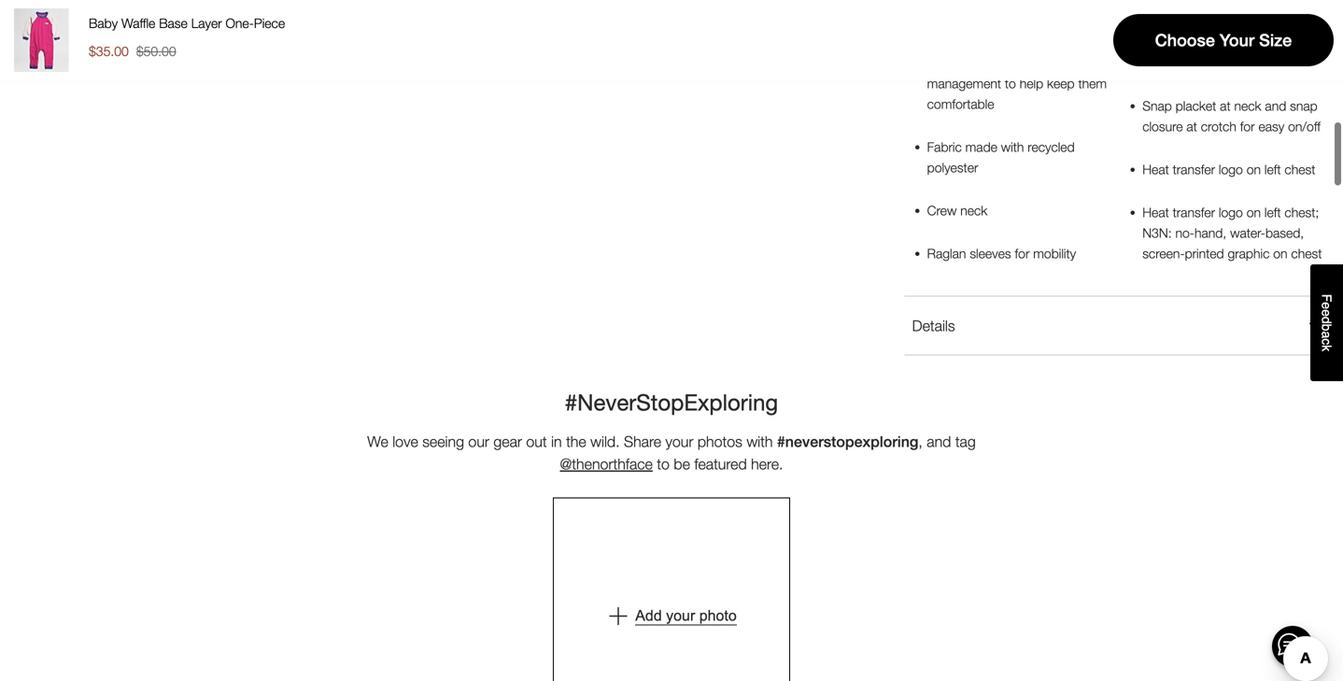 Task type: describe. For each thing, give the bounding box(es) containing it.
offer
[[1047, 35, 1072, 50]]

0 horizontal spatial for
[[1015, 246, 1030, 261]]

f
[[1320, 294, 1335, 302]]

0 horizontal spatial neck
[[961, 203, 988, 218]]

transfer for heat transfer logo on left chest
[[1173, 162, 1216, 177]]

share
[[624, 433, 662, 451]]

mobility
[[1034, 246, 1077, 261]]

#neverstopexploring
[[565, 389, 779, 416]]

keep
[[1048, 76, 1075, 91]]

size
[[1260, 30, 1293, 50]]

gear
[[494, 433, 522, 451]]

management
[[928, 76, 1002, 91]]

logo for chest
[[1219, 162, 1244, 177]]

raglan sleeves for mobility
[[928, 246, 1077, 261]]

based,
[[1266, 225, 1305, 241]]

details button
[[905, 297, 1334, 355]]

https://images.thenorthface.com/is/image/thenorthface/nf0a7wwk_wug_hero?$color swatch$ image
[[9, 8, 73, 72]]

on for chest
[[1247, 162, 1262, 177]]

materials
[[993, 35, 1043, 50]]

our
[[469, 433, 490, 451]]

choose
[[1156, 30, 1216, 50]]

crew
[[928, 203, 957, 218]]

featured
[[695, 455, 747, 473]]

sleeves
[[970, 246, 1012, 261]]

out
[[526, 433, 547, 451]]

placket
[[1176, 98, 1217, 114]]

one-
[[226, 15, 254, 31]]

your
[[1220, 30, 1255, 50]]

2 vertical spatial on
[[1274, 246, 1288, 261]]

for inside snap placket at neck and snap closure at crotch for easy on/off
[[1241, 119, 1255, 134]]

choose your size button
[[1114, 14, 1334, 66]]

and inside snap placket at neck and snap closure at crotch for easy on/off
[[1266, 98, 1287, 114]]

choose your size
[[1156, 30, 1293, 50]]

1 vertical spatial at
[[1187, 119, 1198, 134]]

,
[[919, 433, 923, 451]]

to inside the we love seeing our gear out in the wild. share your photos with #neverstopexploring , and tag @thenorthface to be featured here.
[[657, 455, 670, 473]]

your inside button
[[666, 607, 695, 624]]

crotch
[[1201, 119, 1237, 134]]

easy
[[1259, 119, 1285, 134]]

add
[[636, 607, 662, 624]]

@thenorthface
[[560, 455, 653, 473]]

heat for heat transfer logo on left chest; n3n: no-hand, water-based, screen-printed graphic on chest
[[1143, 205, 1170, 220]]

be
[[674, 455, 690, 473]]

f e e d b a c k
[[1320, 294, 1335, 352]]

baby waffle base layer one-piece
[[89, 15, 285, 31]]

snap
[[1143, 98, 1173, 114]]

#neverstopexploring
[[777, 433, 919, 451]]

0 horizontal spatial cuffs
[[1188, 55, 1215, 71]]

comfortable
[[928, 96, 995, 112]]

tag
[[956, 433, 976, 451]]

1 e from the top
[[1320, 302, 1335, 309]]

flashdry™
[[928, 35, 989, 50]]

we love seeing our gear out in the wild. share your photos with #neverstopexploring , and tag @thenorthface to be featured here.
[[367, 433, 976, 473]]

help
[[1020, 76, 1044, 91]]

base
[[159, 15, 188, 31]]

f e e d b a c k button
[[1311, 265, 1344, 381]]

flashdry™ materials offer enhanced moisture management to help keep them comfortable
[[928, 35, 1107, 112]]

with inside fabric made with recycled polyester
[[1002, 139, 1025, 155]]

b
[[1320, 324, 1335, 331]]

chest;
[[1285, 205, 1320, 220]]

fabric
[[1167, 35, 1199, 50]]

screen-
[[1143, 246, 1185, 261]]

printed
[[1185, 246, 1225, 261]]

$35.00
[[89, 43, 129, 59]]

add your photo button
[[553, 498, 791, 681]]

graphic
[[1228, 246, 1270, 261]]

details
[[913, 317, 956, 335]]

leg
[[1168, 55, 1184, 71]]

to inside flashdry™ materials offer enhanced moisture management to help keep them comfortable
[[1005, 76, 1017, 91]]

0 vertical spatial chest
[[1285, 162, 1316, 177]]

on for chest;
[[1247, 205, 1262, 220]]



Task type: locate. For each thing, give the bounding box(es) containing it.
baby
[[89, 15, 118, 31]]

neck up the easy
[[1235, 98, 1262, 114]]

1 vertical spatial transfer
[[1173, 205, 1216, 220]]

layer
[[191, 15, 222, 31]]

left down the easy
[[1265, 162, 1282, 177]]

moisture
[[987, 55, 1035, 71]]

your up be
[[666, 433, 694, 451]]

1 heat from the top
[[1143, 162, 1170, 177]]

in
[[551, 433, 562, 451]]

2 vertical spatial and
[[927, 433, 952, 451]]

0 vertical spatial at
[[1221, 98, 1231, 114]]

1 vertical spatial on
[[1247, 205, 1262, 220]]

2 heat from the top
[[1143, 205, 1170, 220]]

and down self
[[1143, 55, 1164, 71]]

c
[[1320, 339, 1335, 345]]

wild.
[[591, 433, 620, 451]]

the
[[566, 433, 587, 451]]

crew neck
[[928, 203, 988, 218]]

your right add
[[666, 607, 695, 624]]

made
[[966, 139, 998, 155]]

0 vertical spatial on
[[1247, 162, 1262, 177]]

we
[[367, 433, 389, 451]]

1 vertical spatial chest
[[1292, 246, 1323, 261]]

heat for heat transfer logo on left chest
[[1143, 162, 1170, 177]]

0 horizontal spatial and
[[927, 433, 952, 451]]

seeing
[[423, 433, 464, 451]]

transfer for heat transfer logo on left chest; n3n: no-hand, water-based, screen-printed graphic on chest
[[1173, 205, 1216, 220]]

raglan
[[928, 246, 967, 261]]

at
[[1221, 98, 1231, 114], [1187, 119, 1198, 134]]

for left the easy
[[1241, 119, 1255, 134]]

here.
[[751, 455, 784, 473]]

photos
[[698, 433, 743, 451]]

0 vertical spatial for
[[1241, 119, 1255, 134]]

enhanced
[[928, 55, 983, 71]]

heat down closure
[[1143, 162, 1170, 177]]

@thenorthface link
[[560, 455, 653, 473]]

0 vertical spatial and
[[1143, 55, 1164, 71]]

e up "d"
[[1320, 302, 1335, 309]]

0 vertical spatial cuffs
[[1277, 35, 1303, 50]]

left inside heat transfer logo on left chest; n3n: no-hand, water-based, screen-printed graphic on chest
[[1265, 205, 1282, 220]]

no-
[[1176, 225, 1195, 241]]

cuffs right sleeve
[[1277, 35, 1303, 50]]

0 horizontal spatial at
[[1187, 119, 1198, 134]]

0 horizontal spatial with
[[747, 433, 773, 451]]

1 transfer from the top
[[1173, 162, 1216, 177]]

add your photo
[[636, 607, 737, 624]]

sleeve
[[1238, 35, 1273, 50]]

left up based,
[[1265, 205, 1282, 220]]

to left be
[[657, 455, 670, 473]]

chest inside heat transfer logo on left chest; n3n: no-hand, water-based, screen-printed graphic on chest
[[1292, 246, 1323, 261]]

2 transfer from the top
[[1173, 205, 1216, 220]]

k
[[1320, 345, 1335, 352]]

1 vertical spatial with
[[747, 433, 773, 451]]

piece
[[254, 15, 285, 31]]

heat up the n3n:
[[1143, 205, 1170, 220]]

recycled
[[1028, 139, 1075, 155]]

2 horizontal spatial and
[[1266, 98, 1287, 114]]

left for chest;
[[1265, 205, 1282, 220]]

0 vertical spatial left
[[1265, 162, 1282, 177]]

fabric
[[928, 139, 962, 155]]

chest up chest;
[[1285, 162, 1316, 177]]

0 vertical spatial with
[[1002, 139, 1025, 155]]

snap placket at neck and snap closure at crotch for easy on/off
[[1143, 98, 1321, 134]]

0 vertical spatial transfer
[[1173, 162, 1216, 177]]

heat transfer logo on left chest
[[1143, 162, 1316, 177]]

transfer
[[1173, 162, 1216, 177], [1173, 205, 1216, 220]]

heat transfer logo on left chest; n3n: no-hand, water-based, screen-printed graphic on chest
[[1143, 205, 1323, 261]]

1 vertical spatial cuffs
[[1188, 55, 1215, 71]]

on down based,
[[1274, 246, 1288, 261]]

heat
[[1143, 162, 1170, 177], [1143, 205, 1170, 220]]

d
[[1320, 317, 1335, 324]]

logo down crotch at the right top
[[1219, 162, 1244, 177]]

0 vertical spatial heat
[[1143, 162, 1170, 177]]

with right made at the top right
[[1002, 139, 1025, 155]]

1 vertical spatial left
[[1265, 205, 1282, 220]]

1 left from the top
[[1265, 162, 1282, 177]]

1 vertical spatial logo
[[1219, 205, 1244, 220]]

neck
[[1235, 98, 1262, 114], [961, 203, 988, 218]]

snap
[[1291, 98, 1318, 114]]

e up b
[[1320, 309, 1335, 317]]

fabric made with recycled polyester
[[928, 139, 1075, 175]]

self fabric collar, sleeve cuffs and leg cuffs
[[1143, 35, 1303, 71]]

at up crotch at the right top
[[1221, 98, 1231, 114]]

logo up the water- at the top of page
[[1219, 205, 1244, 220]]

0 vertical spatial neck
[[1235, 98, 1262, 114]]

at down placket in the right of the page
[[1187, 119, 1198, 134]]

love
[[393, 433, 418, 451]]

polyester
[[928, 160, 979, 175]]

2 left from the top
[[1265, 205, 1282, 220]]

for
[[1241, 119, 1255, 134], [1015, 246, 1030, 261]]

heat inside heat transfer logo on left chest; n3n: no-hand, water-based, screen-printed graphic on chest
[[1143, 205, 1170, 220]]

1 horizontal spatial neck
[[1235, 98, 1262, 114]]

chest down based,
[[1292, 246, 1323, 261]]

on up the water- at the top of page
[[1247, 205, 1262, 220]]

logo inside heat transfer logo on left chest; n3n: no-hand, water-based, screen-printed graphic on chest
[[1219, 205, 1244, 220]]

neck right the crew
[[961, 203, 988, 218]]

$50.00
[[136, 43, 176, 59]]

and inside self fabric collar, sleeve cuffs and leg cuffs
[[1143, 55, 1164, 71]]

with up "here." at the bottom right of the page
[[747, 433, 773, 451]]

2 e from the top
[[1320, 309, 1335, 317]]

0 vertical spatial your
[[666, 433, 694, 451]]

to
[[1005, 76, 1017, 91], [657, 455, 670, 473]]

1 vertical spatial neck
[[961, 203, 988, 218]]

logo for chest;
[[1219, 205, 1244, 220]]

on/off
[[1289, 119, 1321, 134]]

collar,
[[1202, 35, 1234, 50]]

e
[[1320, 302, 1335, 309], [1320, 309, 1335, 317]]

0 horizontal spatial to
[[657, 455, 670, 473]]

1 horizontal spatial for
[[1241, 119, 1255, 134]]

1 horizontal spatial and
[[1143, 55, 1164, 71]]

1 horizontal spatial cuffs
[[1277, 35, 1303, 50]]

left for chest
[[1265, 162, 1282, 177]]

a
[[1320, 331, 1335, 339]]

1 horizontal spatial with
[[1002, 139, 1025, 155]]

transfer down crotch at the right top
[[1173, 162, 1216, 177]]

self
[[1143, 35, 1164, 50]]

1 vertical spatial to
[[657, 455, 670, 473]]

your
[[666, 433, 694, 451], [666, 607, 695, 624]]

closure
[[1143, 119, 1183, 134]]

to down moisture
[[1005, 76, 1017, 91]]

waffle
[[121, 15, 155, 31]]

logo
[[1219, 162, 1244, 177], [1219, 205, 1244, 220]]

cuffs right "leg"
[[1188, 55, 1215, 71]]

1 horizontal spatial to
[[1005, 76, 1017, 91]]

2 logo from the top
[[1219, 205, 1244, 220]]

cuffs
[[1277, 35, 1303, 50], [1188, 55, 1215, 71]]

your inside the we love seeing our gear out in the wild. share your photos with #neverstopexploring , and tag @thenorthface to be featured here.
[[666, 433, 694, 451]]

and up the easy
[[1266, 98, 1287, 114]]

1 logo from the top
[[1219, 162, 1244, 177]]

0 vertical spatial logo
[[1219, 162, 1244, 177]]

n3n:
[[1143, 225, 1172, 241]]

hand,
[[1195, 225, 1227, 241]]

0 vertical spatial to
[[1005, 76, 1017, 91]]

transfer up no- on the right top
[[1173, 205, 1216, 220]]

chest
[[1285, 162, 1316, 177], [1292, 246, 1323, 261]]

1 vertical spatial and
[[1266, 98, 1287, 114]]

water-
[[1231, 225, 1266, 241]]

1 vertical spatial your
[[666, 607, 695, 624]]

them
[[1079, 76, 1107, 91]]

left
[[1265, 162, 1282, 177], [1265, 205, 1282, 220]]

neck inside snap placket at neck and snap closure at crotch for easy on/off
[[1235, 98, 1262, 114]]

and right ','
[[927, 433, 952, 451]]

1 vertical spatial for
[[1015, 246, 1030, 261]]

1 vertical spatial heat
[[1143, 205, 1170, 220]]

and inside the we love seeing our gear out in the wild. share your photos with #neverstopexploring , and tag @thenorthface to be featured here.
[[927, 433, 952, 451]]

1 horizontal spatial at
[[1221, 98, 1231, 114]]

with inside the we love seeing our gear out in the wild. share your photos with #neverstopexploring , and tag @thenorthface to be featured here.
[[747, 433, 773, 451]]

for right sleeves
[[1015, 246, 1030, 261]]

photo
[[700, 607, 737, 624]]

transfer inside heat transfer logo on left chest; n3n: no-hand, water-based, screen-printed graphic on chest
[[1173, 205, 1216, 220]]

and
[[1143, 55, 1164, 71], [1266, 98, 1287, 114], [927, 433, 952, 451]]

on down the easy
[[1247, 162, 1262, 177]]



Task type: vqa. For each thing, say whether or not it's contained in the screenshot.
Crew
yes



